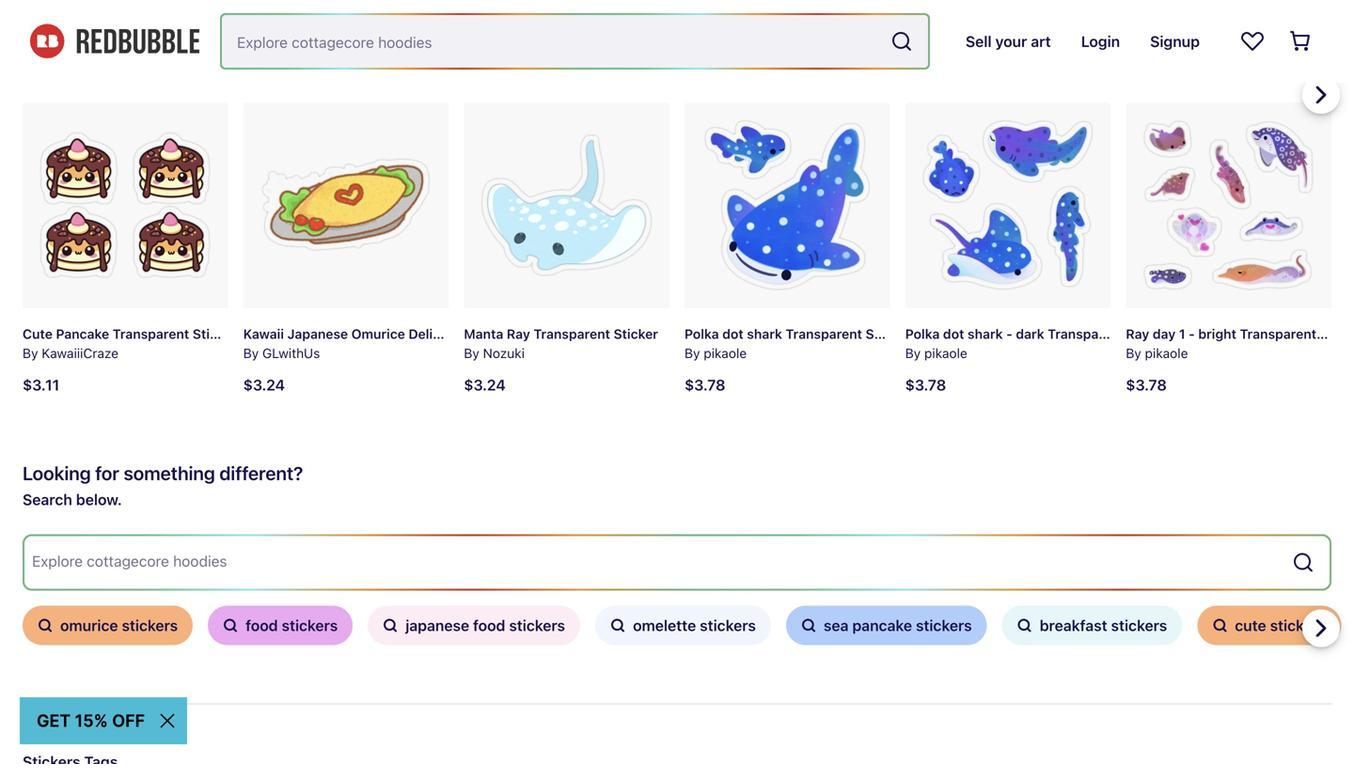 Task type: describe. For each thing, give the bounding box(es) containing it.
transparent inside polka dot shark - dark transparent sticker by pikaole
[[1048, 326, 1125, 342]]

$3.11
[[23, 376, 59, 394]]

polka for polka dot shark transparent sticker by pikaole
[[685, 326, 719, 342]]

delicious
[[409, 326, 467, 342]]

something
[[124, 462, 215, 484]]

5 stickers from the left
[[916, 617, 972, 635]]

1 for transparent
[[738, 5, 744, 21]]

transparent inside manta ray transparent sticker by nozuki
[[534, 326, 610, 342]]

transparent inside planktivore transparent sticker by pikaole
[[318, 5, 394, 21]]

1 vertical spatial sea
[[824, 617, 849, 635]]

pikaole inside planktivore transparent sticker by pikaole
[[262, 25, 305, 40]]

sticker inside manta ray transparent sticker by nozuki
[[614, 326, 658, 342]]

breakfast
[[1040, 617, 1108, 635]]

pancake
[[56, 326, 109, 342]]

polka dot shark - dark transparent sticker by pikaole
[[905, 326, 1172, 361]]

transparent inside polka dot shark transparent sticker by pikaole
[[786, 326, 862, 342]]

item preview, polka dot shark designed and sold by pikaole. image
[[685, 103, 890, 308]]

search image for omelette stickers
[[610, 618, 625, 633]]

dot for polka dot shark transparent sticker by pikaole
[[722, 326, 744, 342]]

by inside ray day 1 - bright transparent sticke by pikaole
[[1126, 346, 1142, 361]]

kawaii japanese omurice delicious food transparent sticker by glwithus
[[243, 326, 630, 361]]

transparent inside walrus bun transparent sticker by pikaole
[[980, 5, 1056, 21]]

sticker inside walrus bun transparent sticker by pikaole
[[1060, 5, 1104, 21]]

redbubble logo image
[[30, 24, 199, 59]]

dot for polka dot shark - dark transparent sticker by pikaole
[[943, 326, 964, 342]]

pikaole inside walrus bun transparent sticker by pikaole
[[924, 25, 968, 40]]

by inside the cute pancake  transparent sticker by kawaiiicraze
[[23, 346, 38, 361]]

pikaole inside ray day 1 - bright transparent sticke by pikaole
[[1145, 346, 1188, 361]]

by inside polka dot shark transparent sticker by pikaole
[[685, 346, 700, 361]]

by inside polka dot shark - dark transparent sticker by pikaole
[[905, 346, 921, 361]]

$5.13
[[464, 55, 503, 73]]

transparent inside kawaii japanese omurice delicious food transparent sticker by glwithus
[[505, 326, 582, 342]]

$3.78 for planktivore transparent sticker
[[243, 55, 284, 73]]

by inside manta ray transparent sticker by nozuki
[[464, 346, 479, 361]]

search image for food stickers
[[223, 618, 238, 633]]

stickers for omurice stickers
[[122, 617, 178, 635]]

fluffy
[[23, 5, 59, 21]]

transparent inside fluffy sea pancakes transparent sticker by pikaole
[[152, 5, 229, 21]]

for
[[95, 462, 119, 484]]

$3.78 for polka dot shark - dark transparent sticker
[[905, 376, 946, 394]]

breakfast stickers
[[1040, 617, 1167, 635]]

omu
[[464, 5, 494, 21]]

aepoyi
[[1145, 25, 1185, 40]]

$3.78 for walrus bun transparent sticker
[[905, 55, 946, 73]]

pikaole inside fluffy sea pancakes transparent sticker by pikaole
[[42, 25, 85, 40]]

dark
[[1016, 326, 1045, 342]]

$3.78 for polka dot shark transparent sticker
[[685, 376, 726, 394]]

pancake
[[852, 617, 912, 635]]

ray inside manta ray transparent sticker by nozuki
[[507, 326, 530, 342]]

1 food from the left
[[246, 617, 278, 635]]

planktivore
[[243, 5, 314, 21]]

cute pancake  transparent sticker by kawaiiicraze
[[23, 326, 237, 361]]

sticker inside fluffy sea pancakes transparent sticker by pikaole
[[232, 5, 276, 21]]

walrus
[[905, 5, 949, 21]]

food stickers
[[246, 617, 338, 635]]

search image for japanese food stickers
[[383, 618, 398, 633]]

$3.78 for fluffy sea pancakes transparent sticker
[[23, 55, 64, 73]]

2 food from the left
[[473, 617, 505, 635]]

looking for something different? search below.
[[23, 462, 303, 509]]

ray day 1 - bright transparent sticke by pikaole
[[1126, 326, 1354, 361]]

japanese food stickers
[[406, 617, 565, 635]]

japanese
[[287, 326, 348, 342]]

- for bright
[[1189, 326, 1195, 342]]

$3.78 for ray day 1 - bright transparent sticke
[[1126, 376, 1167, 394]]

stickers for cute stickers
[[1270, 617, 1326, 635]]

by inside planktivore transparent sticker by pikaole
[[243, 25, 259, 40]]

stickers for omelette stickers
[[700, 617, 756, 635]]

sticker inside polka dot shark transparent sticker by pikaole
[[866, 326, 910, 342]]

bright
[[1198, 326, 1237, 342]]

manta
[[464, 326, 503, 342]]

nozuki
[[483, 346, 525, 361]]

sea pancake stickers
[[824, 617, 972, 635]]

3 stickers from the left
[[509, 617, 565, 635]]

item preview, manta ray designed and sold by nozuki. image
[[464, 103, 670, 308]]

$3.78 for ray day 1 transparent sticker
[[685, 55, 726, 73]]

$3.24 for $5.13
[[464, 376, 506, 394]]

none field search term
[[222, 15, 928, 68]]

stickers for food stickers
[[282, 617, 338, 635]]

sticke
[[1320, 326, 1354, 342]]

omurice
[[60, 617, 118, 635]]



Task type: locate. For each thing, give the bounding box(es) containing it.
search image for omurice stickers
[[38, 618, 53, 633]]

$3.24
[[243, 376, 285, 394], [464, 376, 506, 394]]

1 search image from the left
[[38, 618, 53, 633]]

sticker inside the cute pancake  transparent sticker by kawaiiicraze
[[193, 326, 237, 342]]

- inside ray day 1 - bright transparent sticke by pikaole
[[1189, 326, 1195, 342]]

1 inside ray day 1 - bright transparent sticke by pikaole
[[1179, 326, 1186, 342]]

0 vertical spatial 1
[[738, 5, 744, 21]]

walrus bun transparent sticker by pikaole
[[905, 5, 1104, 40]]

$3.78
[[23, 55, 64, 73], [243, 55, 284, 73], [685, 55, 726, 73], [905, 55, 946, 73], [685, 376, 726, 394], [905, 376, 946, 394], [1126, 376, 1167, 394]]

Search term search field
[[222, 15, 883, 68]]

1 dot from the left
[[722, 326, 744, 342]]

0 horizontal spatial sea
[[63, 5, 85, 21]]

5 search image from the left
[[801, 618, 816, 633]]

sticker
[[232, 5, 276, 21], [398, 5, 442, 21], [577, 5, 622, 21], [828, 5, 872, 21], [1060, 5, 1104, 21], [193, 326, 237, 342], [585, 326, 630, 342], [614, 326, 658, 342], [866, 326, 910, 342], [1128, 326, 1172, 342]]

fluffy sea pancakes transparent sticker by pikaole
[[23, 5, 276, 40]]

- inside polka dot shark - dark transparent sticker by pikaole
[[1006, 326, 1013, 342]]

by aepoyi
[[1126, 25, 1185, 40]]

pikaole inside polka dot shark - dark transparent sticker by pikaole
[[924, 346, 968, 361]]

1 horizontal spatial ray
[[685, 5, 708, 21]]

1 shark from the left
[[747, 326, 782, 342]]

search
[[23, 491, 72, 509]]

sea
[[63, 5, 85, 21], [824, 617, 849, 635]]

None field
[[222, 15, 928, 68], [24, 536, 1330, 589], [24, 536, 1330, 589]]

2 dot from the left
[[943, 326, 964, 342]]

1 polka from the left
[[685, 326, 719, 342]]

omelette stickers
[[633, 617, 756, 635]]

stickers for breakfast stickers
[[1111, 617, 1167, 635]]

transparent
[[152, 5, 229, 21], [318, 5, 394, 21], [497, 5, 574, 21], [748, 5, 824, 21], [980, 5, 1056, 21], [113, 326, 189, 342], [505, 326, 582, 342], [534, 326, 610, 342], [786, 326, 862, 342], [1048, 326, 1125, 342], [1240, 326, 1317, 342]]

search image left pancake at the right bottom
[[801, 618, 816, 633]]

1 horizontal spatial 1
[[1179, 326, 1186, 342]]

None search field
[[32, 553, 1285, 573]]

0 horizontal spatial shark
[[747, 326, 782, 342]]

- left dark
[[1006, 326, 1013, 342]]

1
[[738, 5, 744, 21], [1179, 326, 1186, 342]]

1 horizontal spatial day
[[1153, 326, 1176, 342]]

cute
[[23, 326, 53, 342]]

7 stickers from the left
[[1270, 617, 1326, 635]]

sticker inside polka dot shark - dark transparent sticker by pikaole
[[1128, 326, 1172, 342]]

transparent inside ray day 1 - bright transparent sticke by pikaole
[[1240, 326, 1317, 342]]

pikaole inside polka dot shark transparent sticker by pikaole
[[704, 346, 747, 361]]

0 horizontal spatial polka
[[685, 326, 719, 342]]

1 horizontal spatial food
[[473, 617, 505, 635]]

by
[[23, 25, 38, 40], [243, 25, 259, 40], [905, 25, 921, 40], [1126, 25, 1142, 40], [23, 346, 38, 361], [243, 346, 259, 361], [464, 346, 479, 361], [685, 346, 700, 361], [905, 346, 921, 361], [1126, 346, 1142, 361]]

day for -
[[1153, 326, 1176, 342]]

cute
[[1235, 617, 1267, 635]]

search image left food stickers
[[223, 618, 238, 633]]

kawaiiicraze
[[42, 346, 119, 361]]

by inside kawaii japanese omurice delicious food transparent sticker by glwithus
[[243, 346, 259, 361]]

1 $3.24 from the left
[[243, 376, 285, 394]]

by aepoyi link
[[1126, 0, 1332, 88]]

ray for ray day 1 transparent sticker
[[685, 5, 708, 21]]

0 horizontal spatial food
[[246, 617, 278, 635]]

day for transparent
[[711, 5, 734, 21]]

search image left japanese
[[383, 618, 398, 633]]

food
[[470, 326, 502, 342]]

1 horizontal spatial -
[[1189, 326, 1195, 342]]

kawaii
[[243, 326, 284, 342]]

1 horizontal spatial polka
[[905, 326, 940, 342]]

shark inside polka dot shark - dark transparent sticker by pikaole
[[968, 326, 1003, 342]]

transparent inside the cute pancake  transparent sticker by kawaiiicraze
[[113, 326, 189, 342]]

sea left pancake at the right bottom
[[824, 617, 849, 635]]

search image left 'omelette'
[[610, 618, 625, 633]]

bun
[[952, 5, 976, 21]]

planktivore transparent sticker by pikaole
[[243, 5, 442, 40]]

sea inside fluffy sea pancakes transparent sticker by pikaole
[[63, 5, 85, 21]]

2 $3.24 from the left
[[464, 376, 506, 394]]

different?
[[219, 462, 303, 484]]

polka dot shark transparent sticker by pikaole
[[685, 326, 910, 361]]

item preview, polka dot shark - dark designed and sold by pikaole. image
[[905, 103, 1111, 308]]

$3.24 down glwithus
[[243, 376, 285, 394]]

omelette
[[633, 617, 696, 635]]

0 vertical spatial day
[[711, 5, 734, 21]]

below.
[[76, 491, 122, 509]]

ray day 1 transparent sticker
[[685, 5, 872, 21]]

0 horizontal spatial ray
[[507, 326, 530, 342]]

dot inside polka dot shark - dark transparent sticker by pikaole
[[943, 326, 964, 342]]

search image left "breakfast"
[[1017, 618, 1032, 633]]

pancakes
[[88, 5, 149, 21]]

omurice stickers
[[60, 617, 178, 635]]

ray for ray day 1 - bright transparent sticke by pikaole
[[1126, 326, 1150, 342]]

dot
[[722, 326, 744, 342], [943, 326, 964, 342]]

0 horizontal spatial day
[[711, 5, 734, 21]]

day
[[711, 5, 734, 21], [1153, 326, 1176, 342]]

6 search image from the left
[[1017, 618, 1032, 633]]

item preview, ray day 1 - bright designed and sold by pikaole. image
[[1126, 103, 1332, 308]]

by inside walrus bun transparent sticker by pikaole
[[905, 25, 921, 40]]

omurice
[[351, 326, 405, 342]]

search image for breakfast stickers
[[1017, 618, 1032, 633]]

dot inside polka dot shark transparent sticker by pikaole
[[722, 326, 744, 342]]

2 shark from the left
[[968, 326, 1003, 342]]

item preview,  cute pancake  designed and sold by kawaiiicraze. image
[[23, 103, 228, 308]]

shark
[[747, 326, 782, 342], [968, 326, 1003, 342]]

polka for polka dot shark - dark transparent sticker by pikaole
[[905, 326, 940, 342]]

1 stickers from the left
[[122, 617, 178, 635]]

polka
[[685, 326, 719, 342], [905, 326, 940, 342]]

2 stickers from the left
[[282, 617, 338, 635]]

1 for -
[[1179, 326, 1186, 342]]

search image
[[38, 618, 53, 633], [223, 618, 238, 633], [383, 618, 398, 633], [610, 618, 625, 633], [801, 618, 816, 633], [1017, 618, 1032, 633]]

sticker inside planktivore transparent sticker by pikaole
[[398, 5, 442, 21]]

1 - from the left
[[1006, 326, 1013, 342]]

shark for -
[[968, 326, 1003, 342]]

manta ray transparent sticker by nozuki
[[464, 326, 658, 361]]

3 search image from the left
[[383, 618, 398, 633]]

by inside fluffy sea pancakes transparent sticker by pikaole
[[23, 25, 38, 40]]

sea right fluffy
[[63, 5, 85, 21]]

1 horizontal spatial $3.24
[[464, 376, 506, 394]]

2 polka from the left
[[905, 326, 940, 342]]

- left bright
[[1189, 326, 1195, 342]]

$3.24 for $3.78
[[243, 376, 285, 394]]

1 vertical spatial 1
[[1179, 326, 1186, 342]]

1 horizontal spatial shark
[[968, 326, 1003, 342]]

search image for sea pancake stickers
[[801, 618, 816, 633]]

food
[[246, 617, 278, 635], [473, 617, 505, 635]]

looking
[[23, 462, 91, 484]]

ray inside ray day 1 - bright transparent sticke by pikaole
[[1126, 326, 1150, 342]]

search image left omurice
[[38, 618, 53, 633]]

pikaole
[[42, 25, 85, 40], [262, 25, 305, 40], [924, 25, 968, 40], [704, 346, 747, 361], [924, 346, 968, 361], [1145, 346, 1188, 361]]

search image
[[1213, 618, 1228, 633]]

stickers
[[122, 617, 178, 635], [282, 617, 338, 635], [509, 617, 565, 635], [700, 617, 756, 635], [916, 617, 972, 635], [1111, 617, 1167, 635], [1270, 617, 1326, 635]]

6 stickers from the left
[[1111, 617, 1167, 635]]

polka inside polka dot shark transparent sticker by pikaole
[[685, 326, 719, 342]]

ray
[[685, 5, 708, 21], [507, 326, 530, 342], [1126, 326, 1150, 342]]

polka inside polka dot shark - dark transparent sticker by pikaole
[[905, 326, 940, 342]]

1 horizontal spatial dot
[[943, 326, 964, 342]]

1 horizontal spatial sea
[[824, 617, 849, 635]]

0 horizontal spatial -
[[1006, 326, 1013, 342]]

0 horizontal spatial $3.24
[[243, 376, 285, 394]]

0 vertical spatial sea
[[63, 5, 85, 21]]

2 - from the left
[[1189, 326, 1195, 342]]

day inside ray day 1 - bright transparent sticke by pikaole
[[1153, 326, 1176, 342]]

glwithus
[[262, 346, 320, 361]]

1 vertical spatial day
[[1153, 326, 1176, 342]]

-
[[1006, 326, 1013, 342], [1189, 326, 1195, 342]]

item preview, kawaii japanese omurice delicious food designed and sold by glwithus. image
[[243, 103, 449, 308]]

- for dark
[[1006, 326, 1013, 342]]

cute stickers
[[1235, 617, 1326, 635]]

japanese
[[406, 617, 469, 635]]

0 horizontal spatial 1
[[738, 5, 744, 21]]

4 stickers from the left
[[700, 617, 756, 635]]

2 search image from the left
[[223, 618, 238, 633]]

4 search image from the left
[[610, 618, 625, 633]]

$3.24 down nozuki
[[464, 376, 506, 394]]

shark inside polka dot shark transparent sticker by pikaole
[[747, 326, 782, 342]]

omu transparent sticker
[[464, 5, 622, 21]]

0 horizontal spatial dot
[[722, 326, 744, 342]]

2 horizontal spatial ray
[[1126, 326, 1150, 342]]

shark for transparent
[[747, 326, 782, 342]]

sticker inside kawaii japanese omurice delicious food transparent sticker by glwithus
[[585, 326, 630, 342]]



Task type: vqa. For each thing, say whether or not it's contained in the screenshot.
something at bottom left
yes



